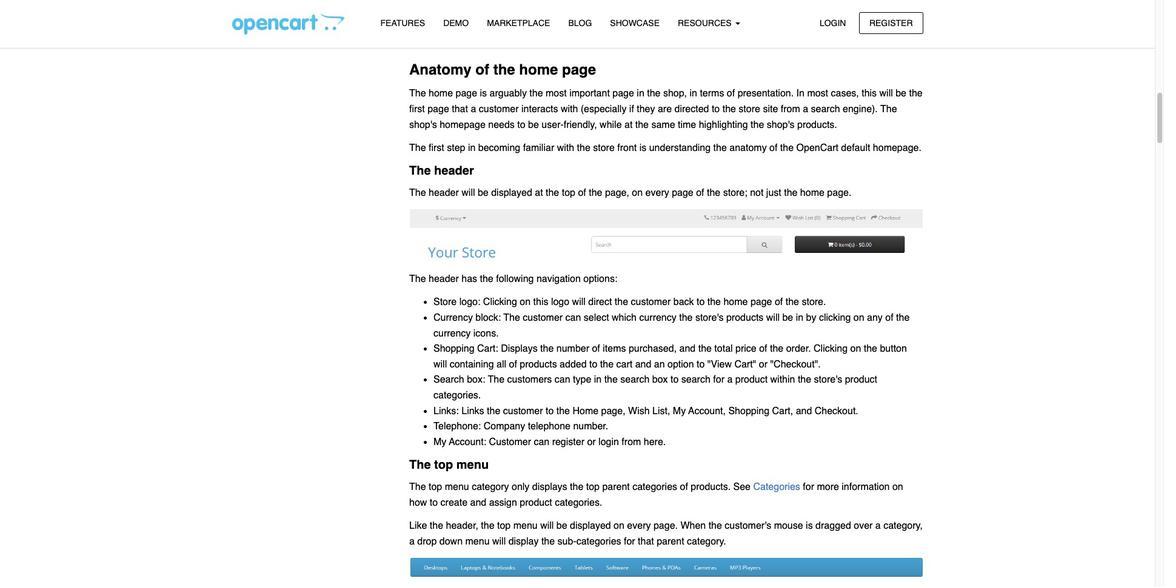 Task type: describe. For each thing, give the bounding box(es) containing it.
the home page is arguably the most important page in the shop, in terms of presentation. in most cases, this will be the first page that a customer interacts with (especially if they are directed to the store site from a search engine). the shop's homepage needs to be user-friendly, while at the same time highlighting the shop's products.
[[409, 88, 923, 130]]

becoming
[[479, 142, 521, 153]]

the for the home page is arguably the most important page in the shop, in terms of presentation. in most cases, this will be the first page that a customer interacts with (especially if they are directed to the store site from a search engine). the shop's homepage needs to be user-friendly, while at the same time highlighting the shop's products.
[[409, 88, 426, 99]]

understanding
[[650, 142, 711, 153]]

in up they
[[637, 88, 645, 99]]

page inside store logo: clicking on this logo will direct the customer back to the home page of the store. currency block: the customer can select which currency the store's products will be in by clicking on any of the currency icons. shopping cart: displays the number of items purchased, and the total price of the order. clicking on the button will containing all of products added to the cart and an option to "view cart" or "checkout". search box: the customers can type in the search box to search for a product within the store's product categories. links: links the customer to the home page, wish list, my account, shopping cart, and checkout. telephone: company telephone number. my account: customer can register or login from here.
[[751, 297, 773, 308]]

more
[[817, 482, 839, 493]]

create
[[441, 497, 468, 508]]

will left display
[[493, 536, 506, 547]]

1 horizontal spatial clicking
[[814, 344, 848, 354]]

to right back
[[697, 297, 705, 308]]

default
[[842, 142, 871, 153]]

for inside the 'for more information on how to create and assign product categories.'
[[803, 482, 815, 493]]

by
[[807, 312, 817, 323]]

containing
[[450, 359, 494, 370]]

1 horizontal spatial search
[[682, 375, 711, 385]]

the first step in becoming familiar with the store front is understanding the anatomy of the opencart default homepage.
[[409, 142, 922, 153]]

0 vertical spatial every
[[646, 188, 670, 198]]

register
[[552, 437, 585, 448]]

customer up "company"
[[503, 406, 543, 417]]

opencart - open source shopping cart solution image
[[232, 13, 344, 35]]

presentation.
[[738, 88, 794, 99]]

in up directed
[[690, 88, 698, 99]]

to right box
[[671, 375, 679, 385]]

with inside the home page is arguably the most important page in the shop, in terms of presentation. in most cases, this will be the first page that a customer interacts with (especially if they are directed to the store site from a search engine). the shop's homepage needs to be user-friendly, while at the same time highlighting the shop's products.
[[561, 104, 578, 115]]

demo
[[444, 18, 469, 28]]

purchased,
[[629, 344, 677, 354]]

register
[[870, 18, 913, 28]]

just
[[767, 188, 782, 198]]

2 vertical spatial can
[[534, 437, 550, 448]]

customer up which
[[631, 297, 671, 308]]

for inside 'like the header, the top menu will be displayed on every page. when the customer's mouse is dragged over a category, a drop down menu will display the sub-categories for that parent category.'
[[624, 536, 636, 547]]

0 vertical spatial currency
[[640, 312, 677, 323]]

like the header, the top menu will be displayed on every page. when the customer's mouse is dragged over a category, a drop down menu will display the sub-categories for that parent category.
[[409, 521, 923, 547]]

for inside store logo: clicking on this logo will direct the customer back to the home page of the store. currency block: the customer can select which currency the store's products will be in by clicking on any of the currency icons. shopping cart: displays the number of items purchased, and the total price of the order. clicking on the button will containing all of products added to the cart and an option to "view cart" or "checkout". search box: the customers can type in the search box to search for a product within the store's product categories. links: links the customer to the home page, wish list, my account, shopping cart, and checkout. telephone: company telephone number. my account: customer can register or login from here.
[[714, 375, 725, 385]]

cart:
[[477, 344, 498, 354]]

store logo: clicking on this logo will direct the customer back to the home page of the store. currency block: the customer can select which currency the store's products will be in by clicking on any of the currency icons. shopping cart: displays the number of items purchased, and the total price of the order. clicking on the button will containing all of products added to the cart and an option to "view cart" or "checkout". search box: the customers can type in the search box to search for a product within the store's product categories. links: links the customer to the home page, wish list, my account, shopping cart, and checkout. telephone: company telephone number. my account: customer can register or login from here.
[[434, 297, 910, 448]]

2 shop's from the left
[[767, 119, 795, 130]]

features
[[381, 18, 425, 28]]

be inside 'like the header, the top menu will be displayed on every page. when the customer's mouse is dragged over a category, a drop down menu will display the sub-categories for that parent category.'
[[557, 521, 568, 531]]

direct
[[589, 297, 612, 308]]

0 vertical spatial can
[[566, 312, 581, 323]]

in right the type
[[594, 375, 602, 385]]

customer down logo
[[523, 312, 563, 323]]

items
[[603, 344, 626, 354]]

homepage
[[440, 119, 486, 130]]

terms
[[700, 88, 725, 99]]

features link
[[372, 13, 434, 34]]

be down the becoming on the left top
[[478, 188, 489, 198]]

resources link
[[669, 13, 750, 34]]

number.
[[574, 421, 609, 432]]

anatomy
[[730, 142, 767, 153]]

0 horizontal spatial products.
[[691, 482, 731, 493]]

account:
[[449, 437, 487, 448]]

login
[[599, 437, 619, 448]]

top inside 'like the header, the top menu will be displayed on every page. when the customer's mouse is dragged over a category, a drop down menu will display the sub-categories for that parent category.'
[[497, 521, 511, 531]]

button
[[880, 344, 907, 354]]

like
[[409, 521, 427, 531]]

"view
[[708, 359, 732, 370]]

are
[[658, 104, 672, 115]]

be up the homepage.
[[896, 88, 907, 99]]

sub-
[[558, 536, 577, 547]]

box
[[653, 375, 668, 385]]

on down clicking
[[851, 344, 862, 354]]

a down in
[[803, 104, 809, 115]]

will down the header
[[462, 188, 475, 198]]

shop
[[540, 1, 583, 22]]

header for the header has the following navigation options:
[[429, 274, 459, 285]]

this inside the home page is arguably the most important page in the shop, in terms of presentation. in most cases, this will be the first page that a customer interacts with (especially if they are directed to the store site from a search engine). the shop's homepage needs to be user-friendly, while at the same time highlighting the shop's products.
[[862, 88, 877, 99]]

1 most from the left
[[546, 88, 567, 99]]

arguably
[[490, 88, 527, 99]]

cart,
[[773, 406, 794, 417]]

on inside 'like the header, the top menu will be displayed on every page. when the customer's mouse is dragged over a category, a drop down menu will display the sub-categories for that parent category.'
[[614, 521, 625, 531]]

wish
[[629, 406, 650, 417]]

categories. inside the 'for more information on how to create and assign product categories.'
[[555, 497, 603, 508]]

dragged
[[816, 521, 852, 531]]

the top menu category only displays the top parent categories of products. see categories
[[409, 482, 803, 493]]

displayed inside 'like the header, the top menu will be displayed on every page. when the customer's mouse is dragged over a category, a drop down menu will display the sub-categories for that parent category.'
[[570, 521, 611, 531]]

store;
[[724, 188, 748, 198]]

front
[[618, 142, 637, 153]]

on down following
[[520, 297, 531, 308]]

here.
[[644, 437, 666, 448]]

directed
[[675, 104, 709, 115]]

friendly,
[[564, 119, 597, 130]]

showcase
[[610, 18, 660, 28]]

0 vertical spatial clicking
[[483, 297, 517, 308]]

parent inside 'like the header, the top menu will be displayed on every page. when the customer's mouse is dragged over a category, a drop down menu will display the sub-categories for that parent category.'
[[657, 536, 685, 547]]

total
[[715, 344, 733, 354]]

over
[[854, 521, 873, 531]]

2 most from the left
[[808, 88, 829, 99]]

which
[[612, 312, 637, 323]]

to up the type
[[590, 359, 598, 370]]

a up homepage
[[471, 104, 476, 115]]

categories inside 'like the header, the top menu will be displayed on every page. when the customer's mouse is dragged over a category, a drop down menu will display the sub-categories for that parent category.'
[[577, 536, 622, 547]]

that inside the home page is arguably the most important page in the shop, in terms of presentation. in most cases, this will be the first page that a customer interacts with (especially if they are directed to the store site from a search engine). the shop's homepage needs to be user-friendly, while at the same time highlighting the shop's products.
[[452, 104, 468, 115]]

0 vertical spatial products
[[727, 312, 764, 323]]

front - official top menu image
[[409, 557, 924, 577]]

and up option
[[680, 344, 696, 354]]

anatomy of the home page
[[409, 61, 596, 78]]

in right step
[[468, 142, 476, 153]]

marketplace
[[487, 18, 550, 28]]

any
[[868, 312, 883, 323]]

mouse
[[774, 521, 804, 531]]

home right the just
[[801, 188, 825, 198]]

company
[[484, 421, 525, 432]]

first inside the home page is arguably the most important page in the shop, in terms of presentation. in most cases, this will be the first page that a customer interacts with (especially if they are directed to the store site from a search engine). the shop's homepage needs to be user-friendly, while at the same time highlighting the shop's products.
[[409, 104, 425, 115]]

menu down 'header,'
[[466, 536, 490, 547]]

resources
[[678, 18, 734, 28]]

front - official header image
[[409, 209, 924, 264]]

home up arguably
[[519, 61, 558, 78]]

if
[[630, 104, 634, 115]]

marketplace link
[[478, 13, 560, 34]]

store.
[[802, 297, 827, 308]]

page, inside store logo: clicking on this logo will direct the customer back to the home page of the store. currency block: the customer can select which currency the store's products will be in by clicking on any of the currency icons. shopping cart: displays the number of items purchased, and the total price of the order. clicking on the button will containing all of products added to the cart and an option to "view cart" or "checkout". search box: the customers can type in the search box to search for a product within the store's product categories. links: links the customer to the home page, wish list, my account, shopping cart, and checkout. telephone: company telephone number. my account: customer can register or login from here.
[[602, 406, 626, 417]]

1 horizontal spatial categories
[[633, 482, 678, 493]]

opencart
[[797, 142, 839, 153]]

the for the top menu
[[409, 458, 431, 472]]

from inside the home page is arguably the most important page in the shop, in terms of presentation. in most cases, this will be the first page that a customer interacts with (especially if they are directed to the store site from a search engine). the shop's homepage needs to be user-friendly, while at the same time highlighting the shop's products.
[[781, 104, 801, 115]]

(especially
[[581, 104, 627, 115]]

all
[[497, 359, 507, 370]]

list,
[[653, 406, 671, 417]]

option
[[668, 359, 694, 370]]

options:
[[584, 274, 618, 285]]

the for the first step in becoming familiar with the store front is understanding the anatomy of the opencart default homepage.
[[409, 142, 426, 153]]

and left an
[[636, 359, 652, 370]]

is inside the home page is arguably the most important page in the shop, in terms of presentation. in most cases, this will be the first page that a customer interacts with (especially if they are directed to the store site from a search engine). the shop's homepage needs to be user-friendly, while at the same time highlighting the shop's products.
[[480, 88, 487, 99]]

not
[[750, 188, 764, 198]]

category.
[[687, 536, 727, 547]]

displays
[[501, 344, 538, 354]]

anatomy
[[409, 61, 472, 78]]

to left the "view
[[697, 359, 705, 370]]

every inside 'like the header, the top menu will be displayed on every page. when the customer's mouse is dragged over a category, a drop down menu will display the sub-categories for that parent category.'
[[627, 521, 651, 531]]

cart
[[617, 359, 633, 370]]

the header has the following navigation options:
[[409, 274, 618, 285]]

select
[[584, 312, 609, 323]]

0 horizontal spatial search
[[621, 375, 650, 385]]

menu up display
[[514, 521, 538, 531]]

the for the header has the following navigation options:
[[409, 274, 426, 285]]

product inside the 'for more information on how to create and assign product categories.'
[[520, 497, 552, 508]]

categories link
[[754, 482, 803, 493]]

category
[[472, 482, 509, 493]]



Task type: vqa. For each thing, say whether or not it's contained in the screenshot.
is to the middle
yes



Task type: locate. For each thing, give the bounding box(es) containing it.
0 horizontal spatial shopping
[[434, 344, 475, 354]]

header up 'store' at the bottom of the page
[[429, 274, 459, 285]]

currency
[[434, 312, 473, 323]]

and down category
[[470, 497, 487, 508]]

drop
[[418, 536, 437, 547]]

telephone:
[[434, 421, 481, 432]]

2 vertical spatial header
[[429, 274, 459, 285]]

categories. inside store logo: clicking on this logo will direct the customer back to the home page of the store. currency block: the customer can select which currency the store's products will be in by clicking on any of the currency icons. shopping cart: displays the number of items purchased, and the total price of the order. clicking on the button will containing all of products added to the cart and an option to "view cart" or "checkout". search box: the customers can type in the search box to search for a product within the store's product categories. links: links the customer to the home page, wish list, my account, shopping cart, and checkout. telephone: company telephone number. my account: customer can register or login from here.
[[434, 390, 481, 401]]

currency down back
[[640, 312, 677, 323]]

0 vertical spatial header
[[434, 164, 474, 178]]

will right logo
[[572, 297, 586, 308]]

0 horizontal spatial displayed
[[491, 188, 533, 198]]

1 vertical spatial every
[[627, 521, 651, 531]]

to right the how
[[430, 497, 438, 508]]

page. down default
[[828, 188, 852, 198]]

in
[[637, 88, 645, 99], [690, 88, 698, 99], [468, 142, 476, 153], [796, 312, 804, 323], [594, 375, 602, 385]]

page,
[[605, 188, 630, 198], [602, 406, 626, 417]]

be down interacts
[[528, 119, 539, 130]]

0 horizontal spatial my
[[434, 437, 447, 448]]

0 vertical spatial first
[[409, 104, 425, 115]]

page, down front
[[605, 188, 630, 198]]

that inside 'like the header, the top menu will be displayed on every page. when the customer's mouse is dragged over a category, a drop down menu will display the sub-categories for that parent category.'
[[638, 536, 654, 547]]

from inside store logo: clicking on this logo will direct the customer back to the home page of the store. currency block: the customer can select which currency the store's products will be in by clicking on any of the currency icons. shopping cart: displays the number of items purchased, and the total price of the order. clicking on the button will containing all of products added to the cart and an option to "view cart" or "checkout". search box: the customers can type in the search box to search for a product within the store's product categories. links: links the customer to the home page, wish list, my account, shopping cart, and checkout. telephone: company telephone number. my account: customer can register or login from here.
[[622, 437, 641, 448]]

parent up front - official top menu image
[[657, 536, 685, 547]]

is inside 'like the header, the top menu will be displayed on every page. when the customer's mouse is dragged over a category, a drop down menu will display the sub-categories for that parent category.'
[[806, 521, 813, 531]]

for left more
[[803, 482, 815, 493]]

block:
[[476, 312, 501, 323]]

1 vertical spatial parent
[[657, 536, 685, 547]]

1 horizontal spatial from
[[781, 104, 801, 115]]

0 horizontal spatial shop's
[[409, 119, 437, 130]]

0 vertical spatial my
[[673, 406, 686, 417]]

header down the header
[[429, 188, 459, 198]]

1 vertical spatial clicking
[[814, 344, 848, 354]]

2 horizontal spatial search
[[811, 104, 841, 115]]

and inside the 'for more information on how to create and assign product categories.'
[[470, 497, 487, 508]]

the for the header
[[409, 164, 431, 178]]

1 horizontal spatial displayed
[[570, 521, 611, 531]]

0 horizontal spatial that
[[452, 104, 468, 115]]

the for the top menu category only displays the top parent categories of products. see categories
[[409, 482, 426, 493]]

product up checkout.
[[845, 375, 878, 385]]

store inside the home page is arguably the most important page in the shop, in terms of presentation. in most cases, this will be the first page that a customer interacts with (especially if they are directed to the store site from a search engine). the shop's homepage needs to be user-friendly, while at the same time highlighting the shop's products.
[[739, 104, 761, 115]]

page, left wish at the bottom of the page
[[602, 406, 626, 417]]

is
[[480, 88, 487, 99], [640, 142, 647, 153], [806, 521, 813, 531]]

1 vertical spatial can
[[555, 375, 571, 385]]

1 horizontal spatial my
[[673, 406, 686, 417]]

cart"
[[735, 359, 757, 370]]

on inside the 'for more information on how to create and assign product categories.'
[[893, 482, 904, 493]]

0 horizontal spatial most
[[546, 88, 567, 99]]

0 vertical spatial store's
[[696, 312, 724, 323]]

0 horizontal spatial categories.
[[434, 390, 481, 401]]

has
[[462, 274, 477, 285]]

telephone
[[528, 421, 571, 432]]

1 vertical spatial categories
[[577, 536, 622, 547]]

back
[[674, 297, 694, 308]]

products. inside the home page is arguably the most important page in the shop, in terms of presentation. in most cases, this will be the first page that a customer interacts with (especially if they are directed to the store site from a search engine). the shop's homepage needs to be user-friendly, while at the same time highlighting the shop's products.
[[798, 119, 838, 130]]

1 horizontal spatial shop's
[[767, 119, 795, 130]]

while
[[600, 119, 622, 130]]

can down logo
[[566, 312, 581, 323]]

0 vertical spatial page.
[[828, 188, 852, 198]]

same
[[652, 119, 676, 130]]

store's up total
[[696, 312, 724, 323]]

products. up opencart
[[798, 119, 838, 130]]

user-
[[542, 119, 564, 130]]

menu down account: at the left bottom of the page
[[457, 458, 489, 472]]

1 shop's from the left
[[409, 119, 437, 130]]

login
[[820, 18, 847, 28]]

1 vertical spatial page.
[[654, 521, 678, 531]]

be inside store logo: clicking on this logo will direct the customer back to the home page of the store. currency block: the customer can select which currency the store's products will be in by clicking on any of the currency icons. shopping cart: displays the number of items purchased, and the total price of the order. clicking on the button will containing all of products added to the cart and an option to "view cart" or "checkout". search box: the customers can type in the search box to search for a product within the store's product categories. links: links the customer to the home page, wish list, my account, shopping cart, and checkout. telephone: company telephone number. my account: customer can register or login from here.
[[783, 312, 794, 323]]

0 vertical spatial shopping
[[434, 344, 475, 354]]

down
[[440, 536, 463, 547]]

categories down here.
[[633, 482, 678, 493]]

0 horizontal spatial page.
[[654, 521, 678, 531]]

0 vertical spatial page,
[[605, 188, 630, 198]]

1 horizontal spatial that
[[638, 536, 654, 547]]

0 vertical spatial or
[[759, 359, 768, 370]]

and right cart,
[[796, 406, 812, 417]]

clicking up block:
[[483, 297, 517, 308]]

search down the cart
[[621, 375, 650, 385]]

login link
[[810, 12, 857, 34]]

1 horizontal spatial categories.
[[555, 497, 603, 508]]

highlighting
[[699, 119, 748, 130]]

be
[[896, 88, 907, 99], [528, 119, 539, 130], [478, 188, 489, 198], [783, 312, 794, 323], [557, 521, 568, 531]]

products up customers
[[520, 359, 557, 370]]

1 horizontal spatial currency
[[640, 312, 677, 323]]

displayed down the becoming on the left top
[[491, 188, 533, 198]]

home up price
[[724, 297, 748, 308]]

to up telephone
[[546, 406, 554, 417]]

1 horizontal spatial product
[[736, 375, 768, 385]]

at inside the home page is arguably the most important page in the shop, in terms of presentation. in most cases, this will be the first page that a customer interacts with (especially if they are directed to the store site from a search engine). the shop's homepage needs to be user-friendly, while at the same time highlighting the shop's products.
[[625, 119, 633, 130]]

page. inside 'like the header, the top menu will be displayed on every page. when the customer's mouse is dragged over a category, a drop down menu will display the sub-categories for that parent category.'
[[654, 521, 678, 531]]

on down front
[[632, 188, 643, 198]]

icons.
[[474, 328, 499, 339]]

customer inside the home page is arguably the most important page in the shop, in terms of presentation. in most cases, this will be the first page that a customer interacts with (especially if they are directed to the store site from a search engine). the shop's homepage needs to be user-friendly, while at the same time highlighting the shop's products.
[[479, 104, 519, 115]]

this inside store logo: clicking on this logo will direct the customer back to the home page of the store. currency block: the customer can select which currency the store's products will be in by clicking on any of the currency icons. shopping cart: displays the number of items purchased, and the total price of the order. clicking on the button will containing all of products added to the cart and an option to "view cart" or "checkout". search box: the customers can type in the search box to search for a product within the store's product categories. links: links the customer to the home page, wish list, my account, shopping cart, and checkout. telephone: company telephone number. my account: customer can register or login from here.
[[534, 297, 549, 308]]

an
[[654, 359, 665, 370]]

0 horizontal spatial this
[[534, 297, 549, 308]]

for more information on how to create and assign product categories.
[[409, 482, 904, 508]]

1 vertical spatial currency
[[434, 328, 471, 339]]

home inside store logo: clicking on this logo will direct the customer back to the home page of the store. currency block: the customer can select which currency the store's products will be in by clicking on any of the currency icons. shopping cart: displays the number of items purchased, and the total price of the order. clicking on the button will containing all of products added to the cart and an option to "view cart" or "checkout". search box: the customers can type in the search box to search for a product within the store's product categories. links: links the customer to the home page, wish list, my account, shopping cart, and checkout. telephone: company telephone number. my account: customer can register or login from here.
[[724, 297, 748, 308]]

number
[[557, 344, 590, 354]]

header down step
[[434, 164, 474, 178]]

at down if
[[625, 119, 633, 130]]

at
[[625, 119, 633, 130], [535, 188, 543, 198]]

for up front - official top menu image
[[624, 536, 636, 547]]

1 horizontal spatial most
[[808, 88, 829, 99]]

2 horizontal spatial for
[[803, 482, 815, 493]]

for down the "view
[[714, 375, 725, 385]]

customer's
[[725, 521, 772, 531]]

displayed
[[491, 188, 533, 198], [570, 521, 611, 531]]

checkout.
[[815, 406, 859, 417]]

in left by
[[796, 312, 804, 323]]

0 vertical spatial products.
[[798, 119, 838, 130]]

currency
[[640, 312, 677, 323], [434, 328, 471, 339]]

2 horizontal spatial is
[[806, 521, 813, 531]]

logo
[[551, 297, 570, 308]]

1 horizontal spatial this
[[862, 88, 877, 99]]

0 vertical spatial store
[[739, 104, 761, 115]]

0 horizontal spatial from
[[622, 437, 641, 448]]

from
[[781, 104, 801, 115], [622, 437, 641, 448]]

0 horizontal spatial for
[[624, 536, 636, 547]]

products.
[[798, 119, 838, 130], [691, 482, 731, 493]]

displayed up sub-
[[570, 521, 611, 531]]

order.
[[787, 344, 811, 354]]

display
[[509, 536, 539, 547]]

be up sub-
[[557, 521, 568, 531]]

a right over
[[876, 521, 881, 531]]

will down displays
[[541, 521, 554, 531]]

to down terms on the top
[[712, 104, 720, 115]]

is left arguably
[[480, 88, 487, 99]]

0 vertical spatial from
[[781, 104, 801, 115]]

0 vertical spatial for
[[714, 375, 725, 385]]

they
[[637, 104, 655, 115]]

home
[[573, 406, 599, 417]]

will
[[880, 88, 893, 99], [462, 188, 475, 198], [572, 297, 586, 308], [767, 312, 780, 323], [434, 359, 447, 370], [541, 521, 554, 531], [493, 536, 506, 547]]

for
[[714, 375, 725, 385], [803, 482, 815, 493], [624, 536, 636, 547]]

1 vertical spatial this
[[534, 297, 549, 308]]

categories. down "the top menu category only displays the top parent categories of products. see categories"
[[555, 497, 603, 508]]

1 vertical spatial page,
[[602, 406, 626, 417]]

product down cart"
[[736, 375, 768, 385]]

1 vertical spatial displayed
[[570, 521, 611, 531]]

0 vertical spatial parent
[[603, 482, 630, 493]]

the
[[409, 88, 426, 99], [881, 104, 898, 115], [409, 142, 426, 153], [409, 164, 431, 178], [409, 188, 426, 198], [409, 274, 426, 285], [504, 312, 520, 323], [488, 375, 505, 385], [409, 458, 431, 472], [409, 482, 426, 493]]

0 horizontal spatial product
[[520, 497, 552, 508]]

the
[[508, 1, 535, 22], [494, 61, 515, 78], [530, 88, 543, 99], [647, 88, 661, 99], [910, 88, 923, 99], [723, 104, 736, 115], [636, 119, 649, 130], [751, 119, 765, 130], [577, 142, 591, 153], [714, 142, 727, 153], [781, 142, 794, 153], [546, 188, 559, 198], [589, 188, 603, 198], [707, 188, 721, 198], [784, 188, 798, 198], [480, 274, 494, 285], [615, 297, 629, 308], [708, 297, 721, 308], [786, 297, 800, 308], [680, 312, 693, 323], [897, 312, 910, 323], [541, 344, 554, 354], [699, 344, 712, 354], [770, 344, 784, 354], [864, 344, 878, 354], [600, 359, 614, 370], [605, 375, 618, 385], [798, 375, 812, 385], [487, 406, 501, 417], [557, 406, 570, 417], [570, 482, 584, 493], [430, 521, 443, 531], [481, 521, 495, 531], [709, 521, 722, 531], [542, 536, 555, 547]]

shop's left homepage
[[409, 119, 437, 130]]

home inside the home page is arguably the most important page in the shop, in terms of presentation. in most cases, this will be the first page that a customer interacts with (especially if they are directed to the store site from a search engine). the shop's homepage needs to be user-friendly, while at the same time highlighting the shop's products.
[[429, 88, 453, 99]]

1 horizontal spatial products
[[727, 312, 764, 323]]

store's up checkout.
[[814, 375, 843, 385]]

shopping left cart,
[[729, 406, 770, 417]]

1 horizontal spatial store
[[739, 104, 761, 115]]

clicking
[[483, 297, 517, 308], [814, 344, 848, 354]]

my right list,
[[673, 406, 686, 417]]

1 vertical spatial products
[[520, 359, 557, 370]]

to right needs
[[518, 119, 526, 130]]

0 vertical spatial this
[[862, 88, 877, 99]]

menu up create
[[445, 482, 469, 493]]

account,
[[689, 406, 726, 417]]

will inside the home page is arguably the most important page in the shop, in terms of presentation. in most cases, this will be the first page that a customer interacts with (especially if they are directed to the store site from a search engine). the shop's homepage needs to be user-friendly, while at the same time highlighting the shop's products.
[[880, 88, 893, 99]]

this up engine).
[[862, 88, 877, 99]]

the header
[[409, 164, 474, 178]]

1 horizontal spatial page.
[[828, 188, 852, 198]]

categories.
[[434, 390, 481, 401], [555, 497, 603, 508]]

1 vertical spatial categories.
[[555, 497, 603, 508]]

0 horizontal spatial clicking
[[483, 297, 517, 308]]

1 horizontal spatial shopping
[[729, 406, 770, 417]]

homepage.
[[873, 142, 922, 153]]

header
[[434, 164, 474, 178], [429, 188, 459, 198], [429, 274, 459, 285]]

my down telephone:
[[434, 437, 447, 448]]

1 horizontal spatial is
[[640, 142, 647, 153]]

page. left when
[[654, 521, 678, 531]]

search inside the home page is arguably the most important page in the shop, in terms of presentation. in most cases, this will be the first page that a customer interacts with (especially if they are directed to the store site from a search engine). the shop's homepage needs to be user-friendly, while at the same time highlighting the shop's products.
[[811, 104, 841, 115]]

product
[[736, 375, 768, 385], [845, 375, 878, 385], [520, 497, 552, 508]]

1 vertical spatial at
[[535, 188, 543, 198]]

1 vertical spatial first
[[429, 142, 445, 153]]

1 vertical spatial is
[[640, 142, 647, 153]]

1 vertical spatial for
[[803, 482, 815, 493]]

1 vertical spatial or
[[587, 437, 596, 448]]

0 horizontal spatial or
[[587, 437, 596, 448]]

category,
[[884, 521, 923, 531]]

shopping
[[434, 344, 475, 354], [729, 406, 770, 417]]

first down anatomy
[[409, 104, 425, 115]]

following
[[496, 274, 534, 285]]

showcase link
[[601, 13, 669, 34]]

1 vertical spatial from
[[622, 437, 641, 448]]

header for the header
[[434, 164, 474, 178]]

1 vertical spatial products.
[[691, 482, 731, 493]]

0 vertical spatial categories
[[633, 482, 678, 493]]

1 vertical spatial shopping
[[729, 406, 770, 417]]

can down telephone
[[534, 437, 550, 448]]

on left 'any' at the right bottom of the page
[[854, 312, 865, 323]]

the top menu
[[409, 458, 489, 472]]

search
[[811, 104, 841, 115], [621, 375, 650, 385], [682, 375, 711, 385]]

shop's
[[409, 119, 437, 130], [767, 119, 795, 130]]

links
[[462, 406, 484, 417]]

of inside the home page is arguably the most important page in the shop, in terms of presentation. in most cases, this will be the first page that a customer interacts with (especially if they are directed to the store site from a search engine). the shop's homepage needs to be user-friendly, while at the same time highlighting the shop's products.
[[727, 88, 735, 99]]

products up price
[[727, 312, 764, 323]]

1 horizontal spatial parent
[[657, 536, 685, 547]]

categories
[[754, 482, 801, 493]]

0 vertical spatial with
[[561, 104, 578, 115]]

2 vertical spatial for
[[624, 536, 636, 547]]

0 vertical spatial at
[[625, 119, 633, 130]]

0 horizontal spatial products
[[520, 359, 557, 370]]

type
[[573, 375, 592, 385]]

this left logo
[[534, 297, 549, 308]]

only
[[512, 482, 530, 493]]

a down the "view
[[728, 375, 733, 385]]

a
[[471, 104, 476, 115], [803, 104, 809, 115], [728, 375, 733, 385], [876, 521, 881, 531], [409, 536, 415, 547]]

1 horizontal spatial store's
[[814, 375, 843, 385]]

this
[[862, 88, 877, 99], [534, 297, 549, 308]]

to inside the 'for more information on how to create and assign product categories.'
[[430, 497, 438, 508]]

1 horizontal spatial at
[[625, 119, 633, 130]]

1 horizontal spatial or
[[759, 359, 768, 370]]

clicking down clicking
[[814, 344, 848, 354]]

1 horizontal spatial first
[[429, 142, 445, 153]]

1 vertical spatial store's
[[814, 375, 843, 385]]

blog link
[[560, 13, 601, 34]]

0 horizontal spatial parent
[[603, 482, 630, 493]]

with down user-
[[557, 142, 575, 153]]

a inside store logo: clicking on this logo will direct the customer back to the home page of the store. currency block: the customer can select which currency the store's products will be in by clicking on any of the currency icons. shopping cart: displays the number of items purchased, and the total price of the order. clicking on the button will containing all of products added to the cart and an option to "view cart" or "checkout". search box: the customers can type in the search box to search for a product within the store's product categories. links: links the customer to the home page, wish list, my account, shopping cart, and checkout. telephone: company telephone number. my account: customer can register or login from here.
[[728, 375, 733, 385]]

at down familiar
[[535, 188, 543, 198]]

search
[[434, 375, 465, 385]]

store
[[434, 297, 457, 308]]

shop's down site
[[767, 119, 795, 130]]

header,
[[446, 521, 479, 531]]

header for the header will be displayed at the top of the page, on every page of the store; not just the home page.
[[429, 188, 459, 198]]

clicking
[[820, 312, 851, 323]]

0 vertical spatial categories.
[[434, 390, 481, 401]]

within
[[771, 375, 796, 385]]

interacts
[[522, 104, 558, 115]]

store left site
[[739, 104, 761, 115]]

that up homepage
[[452, 104, 468, 115]]

page
[[562, 61, 596, 78], [456, 88, 477, 99], [613, 88, 634, 99], [428, 104, 449, 115], [672, 188, 694, 198], [751, 297, 773, 308]]

1 vertical spatial with
[[557, 142, 575, 153]]

every down the 'for more information on how to create and assign product categories.'
[[627, 521, 651, 531]]

0 horizontal spatial store's
[[696, 312, 724, 323]]

1 vertical spatial that
[[638, 536, 654, 547]]

will left by
[[767, 312, 780, 323]]

2 horizontal spatial product
[[845, 375, 878, 385]]

and
[[680, 344, 696, 354], [636, 359, 652, 370], [796, 406, 812, 417], [470, 497, 487, 508]]

cases,
[[831, 88, 859, 99]]

1 horizontal spatial products.
[[798, 119, 838, 130]]

categories. down search on the bottom left
[[434, 390, 481, 401]]

is right mouse
[[806, 521, 813, 531]]

currency down currency on the left of page
[[434, 328, 471, 339]]

every up front - official header image
[[646, 188, 670, 198]]

be left by
[[783, 312, 794, 323]]

or down number.
[[587, 437, 596, 448]]

will up search on the bottom left
[[434, 359, 447, 370]]

0 horizontal spatial currency
[[434, 328, 471, 339]]

0 horizontal spatial first
[[409, 104, 425, 115]]

0 horizontal spatial at
[[535, 188, 543, 198]]

needs
[[488, 119, 515, 130]]

1 vertical spatial header
[[429, 188, 459, 198]]

search down cases,
[[811, 104, 841, 115]]

the for the header will be displayed at the top of the page, on every page of the store; not just the home page.
[[409, 188, 426, 198]]

when
[[681, 521, 706, 531]]

box:
[[467, 375, 486, 385]]

time
[[678, 119, 697, 130]]

from right login
[[622, 437, 641, 448]]

step
[[447, 142, 466, 153]]

first left step
[[429, 142, 445, 153]]

0 horizontal spatial store
[[593, 142, 615, 153]]

0 horizontal spatial is
[[480, 88, 487, 99]]

displays
[[532, 482, 568, 493]]

on right information
[[893, 482, 904, 493]]

a left drop
[[409, 536, 415, 547]]

product down displays
[[520, 497, 552, 508]]

products. left see
[[691, 482, 731, 493]]

0 horizontal spatial categories
[[577, 536, 622, 547]]

0 vertical spatial displayed
[[491, 188, 533, 198]]

parent down login
[[603, 482, 630, 493]]

home down anatomy
[[429, 88, 453, 99]]

is right front
[[640, 142, 647, 153]]



